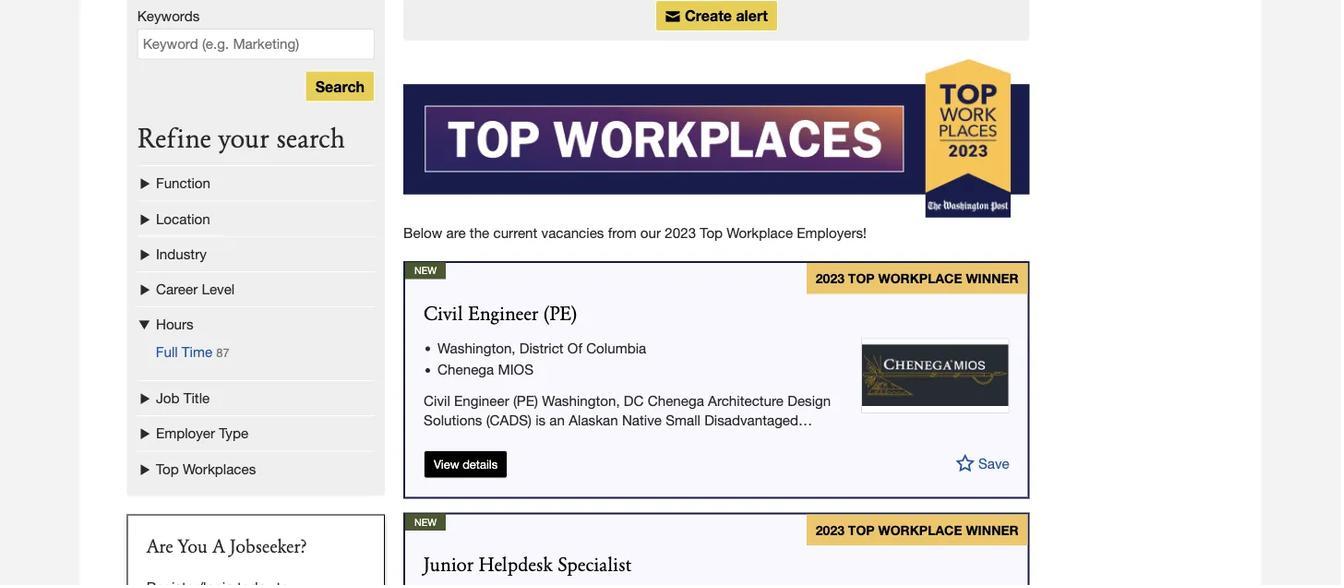 Task type: describe. For each thing, give the bounding box(es) containing it.
topworkplace browse banner image
[[404, 59, 1030, 218]]

a
[[489, 431, 496, 448]]

create
[[685, 7, 732, 24]]

of
[[568, 340, 582, 356]]

top workplaces
[[156, 461, 256, 477]]

(pe) for civil engineer (pe)
[[544, 305, 577, 325]]

before image for job title
[[137, 390, 156, 406]]

job title button
[[137, 380, 375, 415]]

top inside dropdown button
[[156, 461, 179, 477]]

native
[[622, 412, 662, 428]]

(cads)
[[486, 412, 532, 428]]

hours button
[[137, 307, 375, 342]]

junior
[[424, 556, 474, 576]]

save
[[978, 456, 1010, 472]]

civil for civil engineer (pe)
[[424, 305, 463, 325]]

small
[[666, 412, 701, 428]]

employer type button
[[137, 415, 375, 451]]

specialist
[[558, 556, 631, 576]]

create alert
[[685, 7, 768, 24]]

before image for employer type
[[137, 425, 156, 441]]

before image for location
[[137, 210, 156, 227]]

employer type
[[156, 425, 248, 441]]

chenega mios logo image
[[861, 338, 1010, 414]]

full time link
[[156, 343, 212, 360]]

type
[[219, 425, 248, 441]]

function button
[[137, 165, 375, 201]]

workplaces
[[183, 461, 256, 477]]

you
[[178, 538, 208, 557]]

full
[[156, 343, 178, 360]]

keywords
[[137, 8, 200, 24]]

junior helpdesk specialist link
[[424, 556, 631, 576]]

vacancies
[[541, 224, 604, 240]]

helpdesk
[[479, 556, 553, 576]]

are you a jobseeker?
[[147, 538, 307, 557]]

view details
[[434, 457, 498, 471]]

2023
[[665, 224, 696, 240]]

dc
[[624, 392, 644, 408]]

title
[[183, 390, 210, 406]]

level
[[202, 281, 235, 297]]

add to shortlist image
[[956, 451, 975, 473]]

full time 87
[[156, 343, 230, 360]]

district
[[520, 340, 564, 356]]

hours
[[156, 316, 194, 333]]

career level
[[156, 281, 235, 297]]

industry
[[156, 246, 207, 262]]

details
[[463, 457, 498, 471]]

is
[[536, 412, 546, 428]]

before image for function
[[137, 175, 156, 191]]

wholly
[[500, 431, 540, 448]]

a
[[212, 538, 225, 557]]

civil engineer (pe) link
[[424, 305, 577, 325]]

disadvantaged
[[704, 412, 799, 428]]



Task type: vqa. For each thing, say whether or not it's contained in the screenshot.
Food
no



Task type: locate. For each thing, give the bounding box(es) containing it.
employer
[[156, 425, 215, 441]]

before image up career
[[137, 246, 156, 262]]

before image up 'hours'
[[137, 281, 156, 297]]

create alert link
[[655, 0, 778, 32]]

washington, inside civil engineer (pe) washington, dc chenega architecture design solutions (cads) is an alaskan native small disadvantaged business, a wholly owned s...
[[542, 392, 620, 408]]

new
[[415, 265, 437, 276], [415, 516, 437, 528]]

mios
[[498, 361, 534, 377]]

3 before image from the top
[[137, 316, 156, 333]]

1 vertical spatial chenega
[[648, 392, 704, 408]]

save button
[[956, 451, 1010, 473]]

(pe) up is
[[513, 392, 538, 408]]

before image for hours
[[137, 316, 156, 333]]

design
[[788, 392, 831, 408]]

(pe) up of
[[544, 305, 577, 325]]

washington,
[[438, 340, 516, 356], [542, 392, 620, 408]]

2 before image from the top
[[137, 246, 156, 262]]

are
[[446, 224, 466, 240]]

top workplaces button
[[137, 451, 375, 486]]

1 vertical spatial engineer
[[454, 392, 509, 408]]

view
[[434, 457, 459, 471]]

an
[[550, 412, 565, 428]]

1 vertical spatial new
[[415, 516, 437, 528]]

before image up the location
[[137, 175, 156, 191]]

3 before image from the top
[[137, 390, 156, 406]]

new down 'below'
[[415, 265, 437, 276]]

engineer
[[468, 305, 539, 325], [454, 392, 509, 408]]

None submit
[[305, 70, 375, 102]]

washington, down civil engineer (pe) link
[[438, 340, 516, 356]]

civil for civil engineer (pe) washington, dc chenega architecture design solutions (cads) is an alaskan native small disadvantaged business, a wholly owned s...
[[424, 392, 450, 408]]

architecture
[[708, 392, 784, 408]]

career
[[156, 281, 198, 297]]

before image down employer
[[137, 461, 156, 477]]

civil engineer (pe) washington, dc chenega architecture design solutions (cads) is an alaskan native small disadvantaged business, a wholly owned s...
[[424, 392, 831, 448]]

alaskan
[[569, 412, 618, 428]]

washington, district of columbia chenega mios
[[438, 340, 646, 377]]

job title
[[156, 390, 210, 406]]

0 vertical spatial washington,
[[438, 340, 516, 356]]

are
[[147, 538, 173, 557]]

before image inside location 'dropdown button'
[[137, 210, 156, 227]]

engineer for civil engineer (pe) washington, dc chenega architecture design solutions (cads) is an alaskan native small disadvantaged business, a wholly owned s...
[[454, 392, 509, 408]]

workplace
[[727, 224, 793, 240]]

top
[[700, 224, 723, 240], [156, 461, 179, 477]]

before image inside 'industry' 'dropdown button'
[[137, 246, 156, 262]]

1 before image from the top
[[137, 175, 156, 191]]

engineer up (cads)
[[454, 392, 509, 408]]

before image up industry
[[137, 210, 156, 227]]

before image left title
[[137, 390, 156, 406]]

1 vertical spatial washington,
[[542, 392, 620, 408]]

2 before image from the top
[[137, 281, 156, 297]]

0 vertical spatial (pe)
[[544, 305, 577, 325]]

before image
[[137, 210, 156, 227], [137, 246, 156, 262], [137, 390, 156, 406], [137, 425, 156, 441]]

0 horizontal spatial washington,
[[438, 340, 516, 356]]

from
[[608, 224, 637, 240]]

new up junior
[[415, 516, 437, 528]]

refine
[[137, 126, 211, 154]]

87
[[216, 345, 230, 360]]

(pe) inside civil engineer (pe) washington, dc chenega architecture design solutions (cads) is an alaskan native small disadvantaged business, a wholly owned s...
[[513, 392, 538, 408]]

civil up solutions
[[424, 392, 450, 408]]

engineer inside civil engineer (pe) washington, dc chenega architecture design solutions (cads) is an alaskan native small disadvantaged business, a wholly owned s...
[[454, 392, 509, 408]]

civil inside civil engineer (pe) washington, dc chenega architecture design solutions (cads) is an alaskan native small disadvantaged business, a wholly owned s...
[[424, 392, 450, 408]]

engineer up 'district'
[[468, 305, 539, 325]]

career level button
[[137, 271, 375, 307]]

current
[[493, 224, 538, 240]]

below are the current vacancies from our 2023 top workplace employers!
[[404, 224, 867, 240]]

1 vertical spatial top
[[156, 461, 179, 477]]

before image inside top workplaces dropdown button
[[137, 461, 156, 477]]

below
[[404, 224, 442, 240]]

chenega
[[438, 361, 494, 377], [648, 392, 704, 408]]

search
[[276, 126, 345, 154]]

2 civil from the top
[[424, 392, 450, 408]]

1 horizontal spatial washington,
[[542, 392, 620, 408]]

chenega up the small
[[648, 392, 704, 408]]

0 horizontal spatial top
[[156, 461, 179, 477]]

alert
[[736, 7, 768, 24]]

1 before image from the top
[[137, 210, 156, 227]]

1 horizontal spatial chenega
[[648, 392, 704, 408]]

before image down job
[[137, 425, 156, 441]]

before image inside job title dropdown button
[[137, 390, 156, 406]]

4 before image from the top
[[137, 425, 156, 441]]

engineer for civil engineer (pe)
[[468, 305, 539, 325]]

1 vertical spatial civil
[[424, 392, 450, 408]]

0 vertical spatial top
[[700, 224, 723, 240]]

before image up full at the left bottom of the page
[[137, 316, 156, 333]]

time
[[182, 343, 212, 360]]

washington, inside washington, district of columbia chenega mios
[[438, 340, 516, 356]]

our
[[641, 224, 661, 240]]

before image for industry
[[137, 246, 156, 262]]

s...
[[590, 431, 609, 448]]

refine your search
[[137, 126, 345, 154]]

function
[[156, 175, 211, 191]]

chenega inside civil engineer (pe) washington, dc chenega architecture design solutions (cads) is an alaskan native small disadvantaged business, a wholly owned s...
[[648, 392, 704, 408]]

0 horizontal spatial (pe)
[[513, 392, 538, 408]]

0 vertical spatial civil
[[424, 305, 463, 325]]

4 before image from the top
[[137, 461, 156, 477]]

(pe)
[[544, 305, 577, 325], [513, 392, 538, 408]]

the
[[470, 224, 490, 240]]

0 horizontal spatial chenega
[[438, 361, 494, 377]]

before image inside function 'dropdown button'
[[137, 175, 156, 191]]

(pe) for civil engineer (pe) washington, dc chenega architecture design solutions (cads) is an alaskan native small disadvantaged business, a wholly owned s...
[[513, 392, 538, 408]]

location
[[156, 210, 210, 227]]

before image for top workplaces
[[137, 461, 156, 477]]

junior helpdesk specialist
[[424, 556, 631, 576]]

before image inside hours dropdown button
[[137, 316, 156, 333]]

washington, up alaskan
[[542, 392, 620, 408]]

civil engineer (pe)
[[424, 305, 577, 325]]

employers!
[[797, 224, 867, 240]]

business,
[[424, 431, 485, 448]]

2 new from the top
[[415, 516, 437, 528]]

solutions
[[424, 412, 482, 428]]

0 vertical spatial new
[[415, 265, 437, 276]]

Keywords text field
[[137, 29, 375, 59]]

0 vertical spatial chenega
[[438, 361, 494, 377]]

1 civil from the top
[[424, 305, 463, 325]]

before image inside employer type dropdown button
[[137, 425, 156, 441]]

view details link
[[424, 451, 508, 478]]

0 vertical spatial engineer
[[468, 305, 539, 325]]

1 horizontal spatial (pe)
[[544, 305, 577, 325]]

top down employer
[[156, 461, 179, 477]]

chenega inside washington, district of columbia chenega mios
[[438, 361, 494, 377]]

civil down are
[[424, 305, 463, 325]]

owned
[[544, 431, 586, 448]]

jobseeker?
[[230, 538, 307, 557]]

civil
[[424, 305, 463, 325], [424, 392, 450, 408]]

top right the "2023"
[[700, 224, 723, 240]]

1 vertical spatial (pe)
[[513, 392, 538, 408]]

industry button
[[137, 236, 375, 271]]

before image inside 'career level' 'dropdown button'
[[137, 281, 156, 297]]

job
[[156, 390, 180, 406]]

1 new from the top
[[415, 265, 437, 276]]

location button
[[137, 201, 375, 236]]

your
[[218, 126, 269, 154]]

before image
[[137, 175, 156, 191], [137, 281, 156, 297], [137, 316, 156, 333], [137, 461, 156, 477]]

1 horizontal spatial top
[[700, 224, 723, 240]]

columbia
[[586, 340, 646, 356]]

chenega left mios
[[438, 361, 494, 377]]

before image for career level
[[137, 281, 156, 297]]



